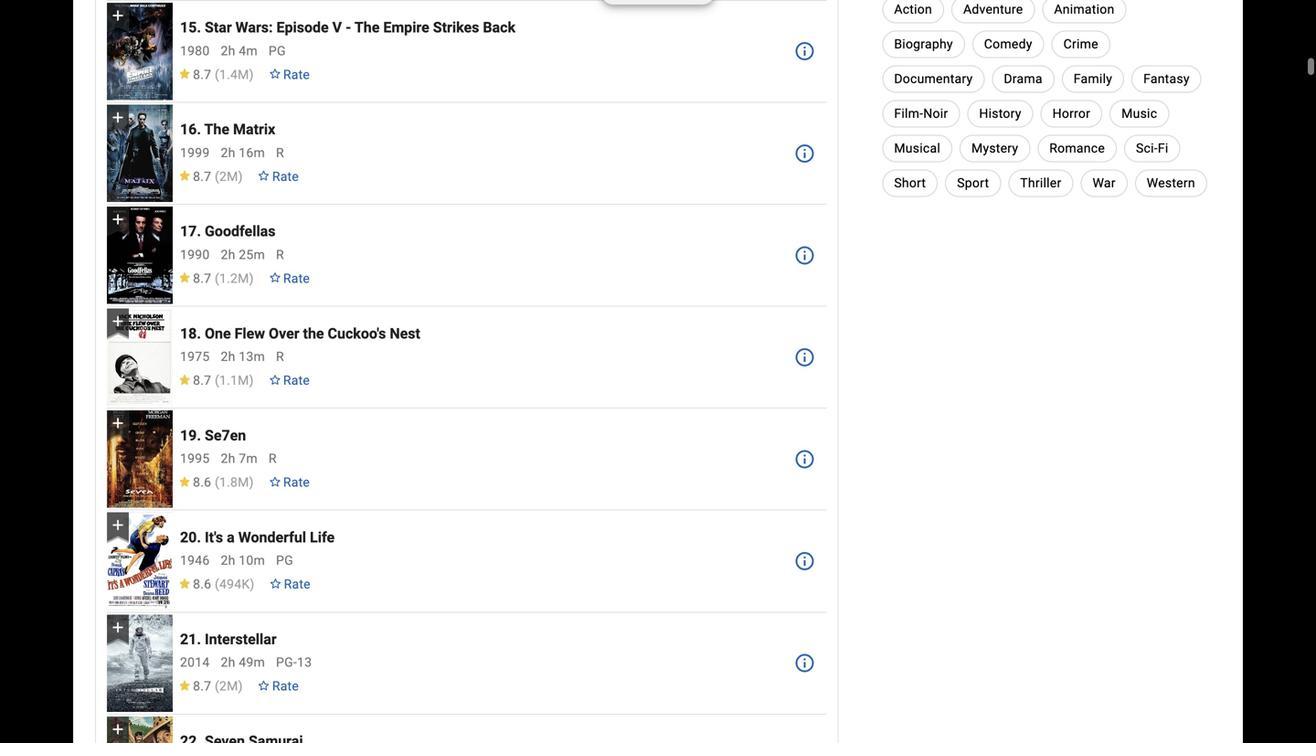 Task type: vqa. For each thing, say whether or not it's contained in the screenshot.


Task type: locate. For each thing, give the bounding box(es) containing it.
group left 1946
[[107, 513, 173, 610]]

1 imdb rating: 8.6 element from the top
[[178, 475, 254, 490]]

star border inline image for wars:
[[269, 69, 281, 79]]

1 8.6 from the top
[[193, 475, 211, 490]]

star border inline image right 1.1m
[[269, 375, 281, 385]]

rate down wonderful at the bottom of the page
[[284, 577, 311, 592]]

(
[[215, 67, 219, 82], [215, 169, 219, 184], [215, 271, 219, 286], [215, 373, 219, 388], [215, 475, 219, 490], [215, 577, 219, 592], [215, 679, 219, 694]]

rate down 18. one flew over the cuckoo's nest link
[[283, 373, 310, 388]]

goodfellas
[[205, 223, 276, 240]]

add image for 20. it's a wonderful life
[[109, 516, 127, 535]]

1 2h from the top
[[221, 43, 235, 58]]

1999
[[180, 145, 210, 160]]

group
[[107, 3, 173, 100], [107, 105, 173, 202], [107, 207, 173, 304], [107, 309, 173, 406], [107, 411, 173, 508], [107, 513, 173, 610], [107, 615, 173, 712], [107, 717, 173, 743]]

strikes
[[433, 19, 479, 36]]

pg right 4m
[[269, 43, 286, 58]]

7 ( from the top
[[215, 679, 219, 694]]

seven samurai (1954) image
[[107, 717, 173, 743]]

imdb rating: 8.6 element for se7en
[[178, 475, 254, 490]]

1 vertical spatial pg
[[276, 553, 293, 568]]

6 2h from the top
[[221, 553, 235, 568]]

2h
[[221, 43, 235, 58], [221, 145, 235, 160], [221, 247, 235, 262], [221, 349, 235, 364], [221, 451, 235, 466], [221, 553, 235, 568], [221, 655, 235, 670]]

family button
[[1062, 65, 1125, 93]]

8.7 down 1975
[[193, 373, 211, 388]]

star border inline image down the 16m
[[258, 171, 270, 181]]

add image down jack nicholson in one flew over the cuckoo's nest (1975) image
[[109, 414, 127, 433]]

r for goodfellas
[[276, 247, 284, 262]]

) down 2h 16m
[[238, 169, 243, 184]]

add image left 15.
[[109, 6, 127, 25]]

7 2h from the top
[[221, 655, 235, 670]]

) for the
[[238, 169, 243, 184]]

group left star inline icon
[[107, 105, 173, 202]]

2h 7m
[[221, 451, 258, 466]]

25m
[[239, 247, 265, 262]]

2h left 13m
[[221, 349, 235, 364]]

group for 20. it's a wonderful life
[[107, 513, 173, 610]]

rate for interstellar
[[272, 679, 299, 694]]

family
[[1074, 71, 1113, 86]]

pg down wonderful at the bottom of the page
[[276, 553, 293, 568]]

horror
[[1053, 106, 1091, 121]]

) down 2h 49m
[[238, 679, 243, 694]]

) for one
[[249, 373, 254, 388]]

star inline image for 19. se7en
[[178, 477, 191, 487]]

1995
[[180, 451, 210, 466]]

r
[[276, 145, 284, 160], [276, 247, 284, 262], [276, 349, 284, 364], [269, 451, 277, 466]]

8.6 for 19.
[[193, 475, 211, 490]]

comedy button
[[973, 31, 1045, 58]]

16. the matrix link
[[180, 121, 275, 138]]

crime button
[[1052, 31, 1111, 58]]

0 vertical spatial 2m
[[219, 169, 238, 184]]

4m
[[239, 43, 258, 58]]

8.7 for 21.
[[193, 679, 211, 694]]

2h down 17. goodfellas link
[[221, 247, 235, 262]]

1.4m
[[219, 67, 249, 82]]

1 vertical spatial imdb rating: 8.6 element
[[178, 577, 255, 592]]

4 group from the top
[[107, 309, 173, 406]]

imdb rating: 8.6 element down 1946
[[178, 577, 255, 592]]

1 vertical spatial star border inline image
[[258, 171, 270, 181]]

0 horizontal spatial the
[[204, 121, 229, 138]]

21.
[[180, 631, 201, 648]]

star inline image down 1975
[[178, 375, 191, 385]]

expand less image
[[612, 0, 638, 26]]

film-noir
[[894, 106, 948, 121]]

4 imdb rating: 8.7 element from the top
[[178, 373, 254, 388]]

film-
[[894, 106, 924, 121]]

7 group from the top
[[107, 615, 173, 712]]

2 group from the top
[[107, 105, 173, 202]]

group for 17. goodfellas
[[107, 207, 173, 304]]

v
[[332, 19, 342, 36]]

8.7 ( 2m )
[[193, 169, 243, 184], [193, 679, 243, 694]]

2h 4m
[[221, 43, 258, 58]]

animation button
[[1043, 0, 1127, 23]]

2h down '16. the matrix' link
[[221, 145, 235, 160]]

1 imdb rating: 8.7 element from the top
[[178, 67, 254, 82]]

8.7 ( 2m ) down 1999
[[193, 169, 243, 184]]

the right 16.
[[204, 121, 229, 138]]

short button
[[883, 170, 938, 197]]

8.7 down 1990
[[193, 271, 211, 286]]

20. it's a wonderful life link
[[180, 529, 335, 546]]

rate for star
[[283, 67, 310, 82]]

add image down james stewart and donna reed in it's a wonderful life (1946) image
[[109, 618, 127, 637]]

rate up wonderful at the bottom of the page
[[283, 475, 310, 490]]

2 star inline image from the top
[[178, 273, 191, 283]]

3 imdb rating: 8.7 element from the top
[[178, 271, 254, 286]]

494k
[[219, 577, 250, 592]]

imdb rating: 8.7 element down 2014
[[178, 679, 243, 694]]

star border inline image for flew
[[269, 375, 281, 385]]

star inline image for 20. it's a wonderful life
[[178, 579, 191, 589]]

star border inline image
[[269, 273, 281, 283], [269, 477, 281, 487], [269, 579, 282, 589], [258, 681, 270, 691]]

1 8.7 from the top
[[193, 67, 211, 82]]

imdb rating: 8.7 element down 1999
[[178, 169, 243, 184]]

fantasy
[[1144, 71, 1190, 86]]

2 8.6 from the top
[[193, 577, 211, 592]]

0 vertical spatial 8.6
[[193, 475, 211, 490]]

2h down 21. interstellar link
[[221, 655, 235, 670]]

star border inline image for goodfellas
[[269, 273, 281, 283]]

imdb rating: 8.7 element down 1980
[[178, 67, 254, 82]]

4 add image from the top
[[109, 618, 127, 637]]

2h left 4m
[[221, 43, 235, 58]]

romance button
[[1038, 135, 1117, 162]]

pg
[[269, 43, 286, 58], [276, 553, 293, 568]]

2 2h from the top
[[221, 145, 235, 160]]

rate up 18. one flew over the cuckoo's nest
[[283, 271, 310, 286]]

see more information about interstellar image
[[794, 652, 816, 674]]

add image for 17.
[[109, 210, 127, 229]]

imdb rating: 8.7 element down 1975
[[178, 373, 254, 388]]

2 imdb rating: 8.6 element from the top
[[178, 577, 255, 592]]

r right 7m
[[269, 451, 277, 466]]

2 8.7 from the top
[[193, 169, 211, 184]]

1 star inline image from the top
[[178, 69, 191, 79]]

animation
[[1054, 2, 1115, 17]]

group left 2014
[[107, 615, 173, 712]]

star border inline image right 1.8m
[[269, 477, 281, 487]]

star inline image for 17. goodfellas
[[178, 273, 191, 283]]

sport button
[[945, 170, 1001, 197]]

( for interstellar
[[215, 679, 219, 694]]

8.6
[[193, 475, 211, 490], [193, 577, 211, 592]]

8.7 ( 1.2m )
[[193, 271, 254, 286]]

mystery
[[972, 141, 1019, 156]]

3 add image from the top
[[109, 312, 127, 331]]

musical button
[[883, 135, 953, 162]]

6 group from the top
[[107, 513, 173, 610]]

1 vertical spatial 2m
[[219, 679, 238, 694]]

back right strikes
[[483, 19, 516, 36]]

1 add image from the top
[[109, 108, 127, 127]]

5 2h from the top
[[221, 451, 235, 466]]

western button
[[1135, 170, 1207, 197]]

star border inline image right 1.4m
[[269, 69, 281, 79]]

add image down matthew mcconaughey in interstellar (2014) image
[[109, 720, 127, 739]]

add image for 18.
[[109, 312, 127, 331]]

17. goodfellas
[[180, 223, 276, 240]]

2h left 7m
[[221, 451, 235, 466]]

3 add image from the top
[[109, 516, 127, 535]]

19. se7en
[[180, 427, 246, 444]]

0 vertical spatial star border inline image
[[269, 69, 281, 79]]

2h 25m
[[221, 247, 265, 262]]

) for interstellar
[[238, 679, 243, 694]]

war button
[[1081, 170, 1128, 197]]

8.7 down 2014
[[193, 679, 211, 694]]

action
[[894, 2, 932, 17]]

) for it's
[[250, 577, 255, 592]]

2h down a
[[221, 553, 235, 568]]

imdb rating: 8.7 element for flew
[[178, 373, 254, 388]]

6 ( from the top
[[215, 577, 219, 592]]

0 vertical spatial 8.7 ( 2m )
[[193, 169, 243, 184]]

r right the 16m
[[276, 145, 284, 160]]

) down 7m
[[249, 475, 254, 490]]

star border inline image right the 494k
[[269, 579, 282, 589]]

1990
[[180, 247, 210, 262]]

18.
[[180, 325, 201, 342]]

imdb rating: 8.7 element for matrix
[[178, 169, 243, 184]]

comedy
[[984, 37, 1033, 52]]

4 ( from the top
[[215, 373, 219, 388]]

back left to
[[638, 5, 667, 20]]

2 add image from the top
[[109, 210, 127, 229]]

5 ( from the top
[[215, 475, 219, 490]]

2 8.7 ( 2m ) from the top
[[193, 679, 243, 694]]

4 add image from the top
[[109, 720, 127, 739]]

2m for the
[[219, 169, 238, 184]]

0 vertical spatial the
[[355, 19, 380, 36]]

r right 25m
[[276, 247, 284, 262]]

8.7 for 16.
[[193, 169, 211, 184]]

2 ( from the top
[[215, 169, 219, 184]]

star border inline image down 49m
[[258, 681, 270, 691]]

( for one
[[215, 373, 219, 388]]

2h for interstellar
[[221, 655, 235, 670]]

imdb rating: 8.7 element
[[178, 67, 254, 82], [178, 169, 243, 184], [178, 271, 254, 286], [178, 373, 254, 388], [178, 679, 243, 694]]

rate
[[283, 67, 310, 82], [272, 169, 299, 184], [283, 271, 310, 286], [283, 373, 310, 388], [283, 475, 310, 490], [284, 577, 311, 592], [272, 679, 299, 694]]

15. star wars: episode v - the empire strikes back
[[180, 19, 516, 36]]

3 star inline image from the top
[[178, 375, 191, 385]]

star border inline image
[[269, 69, 281, 79], [258, 171, 270, 181], [269, 375, 281, 385]]

1980
[[180, 43, 210, 58]]

6 star inline image from the top
[[178, 681, 191, 691]]

add image for 19. se7en
[[109, 414, 127, 433]]

back to top
[[638, 5, 704, 20]]

pg for wonderful
[[276, 553, 293, 568]]

( for it's
[[215, 577, 219, 592]]

group for 19. se7en
[[107, 411, 173, 508]]

2 vertical spatial star border inline image
[[269, 375, 281, 385]]

imdb rating: 8.6 element
[[178, 475, 254, 490], [178, 577, 255, 592]]

rate for it's
[[284, 577, 311, 592]]

5 group from the top
[[107, 411, 173, 508]]

star inline image down 1946
[[178, 579, 191, 589]]

2m
[[219, 169, 238, 184], [219, 679, 238, 694]]

8.7 down 1980
[[193, 67, 211, 82]]

2h for one
[[221, 349, 235, 364]]

star inline image
[[178, 69, 191, 79], [178, 273, 191, 283], [178, 375, 191, 385], [178, 477, 191, 487], [178, 579, 191, 589], [178, 681, 191, 691]]

star border inline image right 1.2m
[[269, 273, 281, 283]]

rate down "matrix"
[[272, 169, 299, 184]]

the
[[303, 325, 324, 342]]

add image down brad pitt and morgan freeman in se7en (1995) image at the left bottom of the page
[[109, 516, 127, 535]]

brad pitt and morgan freeman in se7en (1995) image
[[107, 411, 173, 508]]

imdb rating: 8.7 element down 1990
[[178, 271, 254, 286]]

imdb rating: 8.6 element down 1995
[[178, 475, 254, 490]]

3 group from the top
[[107, 207, 173, 304]]

3 ( from the top
[[215, 271, 219, 286]]

group left 1990
[[107, 207, 173, 304]]

8.7 ( 2m ) down 2014
[[193, 679, 243, 694]]

4 star inline image from the top
[[178, 477, 191, 487]]

interstellar
[[205, 631, 277, 648]]

1 ( from the top
[[215, 67, 219, 82]]

see more information about one flew over the cuckoo's nest image
[[794, 346, 816, 368]]

1 horizontal spatial the
[[355, 19, 380, 36]]

8.6 down 1995
[[193, 475, 211, 490]]

3 2h from the top
[[221, 247, 235, 262]]

2m down 2h 49m
[[219, 679, 238, 694]]

) for goodfellas
[[249, 271, 254, 286]]

star inline image down 1980
[[178, 69, 191, 79]]

see more information about se7en image
[[794, 448, 816, 470]]

fi
[[1158, 141, 1169, 156]]

0 vertical spatial imdb rating: 8.6 element
[[178, 475, 254, 490]]

2 add image from the top
[[109, 414, 127, 433]]

16.
[[180, 121, 201, 138]]

rate button for interstellar
[[250, 670, 306, 703]]

) down 13m
[[249, 373, 254, 388]]

james stewart and donna reed in it's a wonderful life (1946) image
[[107, 513, 173, 610]]

group left 1975
[[107, 309, 173, 406]]

rate for one
[[283, 373, 310, 388]]

group left 1995
[[107, 411, 173, 508]]

back
[[638, 5, 667, 20], [483, 19, 516, 36]]

) down 4m
[[249, 67, 254, 82]]

8.6 down 1946
[[193, 577, 211, 592]]

2 imdb rating: 8.7 element from the top
[[178, 169, 243, 184]]

add image down keanu reeves, laurence fishburne, joe pantoliano, and carrie-anne moss in the matrix (1999) image
[[109, 210, 127, 229]]

1 vertical spatial 8.7 ( 2m )
[[193, 679, 243, 694]]

1 add image from the top
[[109, 6, 127, 25]]

5 star inline image from the top
[[178, 579, 191, 589]]

star inline image down 1990
[[178, 273, 191, 283]]

8.7 right star inline icon
[[193, 169, 211, 184]]

1 vertical spatial 8.6
[[193, 577, 211, 592]]

1 horizontal spatial back
[[638, 5, 667, 20]]

) down 25m
[[249, 271, 254, 286]]

0 vertical spatial pg
[[269, 43, 286, 58]]

the right -
[[355, 19, 380, 36]]

flew
[[235, 325, 265, 342]]

( for the
[[215, 169, 219, 184]]

4 2h from the top
[[221, 349, 235, 364]]

rate for the
[[272, 169, 299, 184]]

1 group from the top
[[107, 3, 173, 100]]

13m
[[239, 349, 265, 364]]

21. interstellar
[[180, 631, 277, 648]]

group down matthew mcconaughey in interstellar (2014) image
[[107, 717, 173, 743]]

2 2m from the top
[[219, 679, 238, 694]]

add image down robert de niro, ray liotta, and joe pesci in goodfellas (1990) image
[[109, 312, 127, 331]]

pg-
[[276, 655, 297, 670]]

add image down harrison ford, anthony daniels, carrie fisher, mark hamill, james earl jones, david prowse, kenny baker, and peter mayhew in star wars: episode v - the empire strikes back (1980) image
[[109, 108, 127, 127]]

r down over
[[276, 349, 284, 364]]

1 vertical spatial the
[[204, 121, 229, 138]]

star inline image down 2014
[[178, 681, 191, 691]]

horror button
[[1041, 100, 1103, 128]]

add image
[[109, 6, 127, 25], [109, 210, 127, 229], [109, 312, 127, 331], [109, 720, 127, 739]]

2m down 2h 16m
[[219, 169, 238, 184]]

8.7 ( 1.4m )
[[193, 67, 254, 82]]

) down 10m
[[250, 577, 255, 592]]

war
[[1093, 176, 1116, 191]]

group left 1980
[[107, 3, 173, 100]]

4 8.7 from the top
[[193, 373, 211, 388]]

16m
[[239, 145, 265, 160]]

19.
[[180, 427, 201, 444]]

rate down episode
[[283, 67, 310, 82]]

rate down pg-
[[272, 679, 299, 694]]

1 8.7 ( 2m ) from the top
[[193, 169, 243, 184]]

1 2m from the top
[[219, 169, 238, 184]]

3 8.7 from the top
[[193, 271, 211, 286]]

star inline image down 1995
[[178, 477, 191, 487]]

sci-fi
[[1136, 141, 1169, 156]]

add image
[[109, 108, 127, 127], [109, 414, 127, 433], [109, 516, 127, 535], [109, 618, 127, 637]]

5 8.7 from the top
[[193, 679, 211, 694]]

nest
[[390, 325, 420, 342]]

fantasy button
[[1132, 65, 1202, 93]]



Task type: describe. For each thing, give the bounding box(es) containing it.
2h 10m
[[221, 553, 265, 568]]

star
[[205, 19, 232, 36]]

see more information about goodfellas image
[[794, 244, 816, 266]]

a
[[227, 529, 235, 546]]

r for the
[[276, 145, 284, 160]]

16. the matrix
[[180, 121, 275, 138]]

robert de niro, ray liotta, and joe pesci in goodfellas (1990) image
[[107, 207, 173, 304]]

) for se7en
[[249, 475, 254, 490]]

se7en
[[205, 427, 246, 444]]

2h for it's
[[221, 553, 235, 568]]

pg-13
[[276, 655, 312, 670]]

15.
[[180, 19, 201, 36]]

r for one
[[276, 349, 284, 364]]

rate button for se7en
[[261, 466, 317, 499]]

star border inline image for interstellar
[[258, 681, 270, 691]]

( for se7en
[[215, 475, 219, 490]]

add image for 15.
[[109, 6, 127, 25]]

sci-fi button
[[1124, 135, 1181, 162]]

8.6 ( 494k )
[[193, 577, 255, 592]]

mystery button
[[960, 135, 1031, 162]]

life
[[310, 529, 335, 546]]

) for star
[[249, 67, 254, 82]]

r for se7en
[[269, 451, 277, 466]]

wars:
[[236, 19, 273, 36]]

pg for episode
[[269, 43, 286, 58]]

7m
[[239, 451, 258, 466]]

8.7 for 15.
[[193, 67, 211, 82]]

group for 16. the matrix
[[107, 105, 173, 202]]

documentary button
[[883, 65, 985, 93]]

action button
[[883, 0, 944, 23]]

drama
[[1004, 71, 1043, 86]]

add image for 16. the matrix
[[109, 108, 127, 127]]

rate button for star
[[261, 58, 317, 91]]

1946
[[180, 553, 210, 568]]

2h for se7en
[[221, 451, 235, 466]]

it's
[[205, 529, 223, 546]]

music button
[[1110, 100, 1170, 128]]

1.2m
[[219, 271, 249, 286]]

star border inline image for se7en
[[269, 477, 281, 487]]

biography
[[894, 37, 953, 52]]

star inline image
[[178, 171, 191, 181]]

8 group from the top
[[107, 717, 173, 743]]

rate for se7en
[[283, 475, 310, 490]]

back to top button
[[601, 0, 715, 26]]

20. it's a wonderful life
[[180, 529, 335, 546]]

adventure button
[[952, 0, 1035, 23]]

see more information about the matrix image
[[794, 142, 816, 164]]

top
[[685, 5, 704, 20]]

8.7 ( 2m ) for the
[[193, 169, 243, 184]]

imdb rating: 8.6 element for it's
[[178, 577, 255, 592]]

19. se7en link
[[180, 427, 246, 444]]

romance
[[1050, 141, 1105, 156]]

2h 13m
[[221, 349, 265, 364]]

matthew mcconaughey in interstellar (2014) image
[[107, 615, 173, 712]]

documentary
[[894, 71, 973, 86]]

thriller button
[[1009, 170, 1074, 197]]

( for goodfellas
[[215, 271, 219, 286]]

cuckoo's
[[328, 325, 386, 342]]

music
[[1122, 106, 1158, 121]]

imdb rating: 8.7 element for wars:
[[178, 67, 254, 82]]

film-noir button
[[883, 100, 960, 128]]

biography button
[[883, 31, 965, 58]]

add image for 21. interstellar
[[109, 618, 127, 637]]

2h 16m
[[221, 145, 265, 160]]

21. interstellar link
[[180, 631, 277, 648]]

2h for the
[[221, 145, 235, 160]]

sci-
[[1136, 141, 1158, 156]]

over
[[269, 325, 299, 342]]

17.
[[180, 223, 201, 240]]

group for 15. star wars: episode v - the empire strikes back
[[107, 3, 173, 100]]

8.7 ( 1.1m )
[[193, 373, 254, 388]]

10m
[[239, 553, 265, 568]]

sport
[[957, 176, 989, 191]]

rate button for the
[[250, 160, 306, 193]]

crime
[[1064, 37, 1099, 52]]

keanu reeves, laurence fishburne, joe pantoliano, and carrie-anne moss in the matrix (1999) image
[[107, 105, 173, 202]]

rate button for one
[[261, 364, 317, 397]]

rate button for it's
[[262, 568, 318, 601]]

group for 21. interstellar
[[107, 615, 173, 712]]

see more information about it's a wonderful life image
[[794, 550, 816, 572]]

18. one flew over the cuckoo's nest link
[[180, 325, 420, 342]]

17. goodfellas link
[[180, 223, 276, 240]]

drama button
[[992, 65, 1055, 93]]

20.
[[180, 529, 201, 546]]

wonderful
[[238, 529, 306, 546]]

2m for interstellar
[[219, 679, 238, 694]]

8.6 ( 1.8m )
[[193, 475, 254, 490]]

group for 18. one flew over the cuckoo's nest
[[107, 309, 173, 406]]

-
[[346, 19, 351, 36]]

to
[[670, 5, 682, 20]]

8.7 for 17.
[[193, 271, 211, 286]]

2h for star
[[221, 43, 235, 58]]

1.1m
[[219, 373, 249, 388]]

episode
[[277, 19, 329, 36]]

noir
[[924, 106, 948, 121]]

0 horizontal spatial back
[[483, 19, 516, 36]]

star inline image for 18. one flew over the cuckoo's nest
[[178, 375, 191, 385]]

western
[[1147, 176, 1196, 191]]

history
[[979, 106, 1022, 121]]

8.7 ( 2m ) for interstellar
[[193, 679, 243, 694]]

2h 49m
[[221, 655, 265, 670]]

harrison ford, anthony daniels, carrie fisher, mark hamill, james earl jones, david prowse, kenny baker, and peter mayhew in star wars: episode v - the empire strikes back (1980) image
[[107, 3, 173, 100]]

jack nicholson in one flew over the cuckoo's nest (1975) image
[[107, 309, 173, 406]]

back inside button
[[638, 5, 667, 20]]

empire
[[383, 19, 429, 36]]

rate button for goodfellas
[[261, 262, 317, 295]]

star inline image for 15. star wars: episode v - the empire strikes back
[[178, 69, 191, 79]]

rate for goodfellas
[[283, 271, 310, 286]]

adventure
[[964, 2, 1023, 17]]

one
[[205, 325, 231, 342]]

18. one flew over the cuckoo's nest
[[180, 325, 420, 342]]

8.6 for 20.
[[193, 577, 211, 592]]

musical
[[894, 141, 941, 156]]

2h for goodfellas
[[221, 247, 235, 262]]

see more information about star wars: episode v - the empire strikes back image
[[794, 40, 816, 62]]

star border inline image for matrix
[[258, 171, 270, 181]]

star border inline image for it's
[[269, 579, 282, 589]]

matrix
[[233, 121, 275, 138]]

1.8m
[[219, 475, 249, 490]]

( for star
[[215, 67, 219, 82]]

8.7 for 18.
[[193, 373, 211, 388]]

5 imdb rating: 8.7 element from the top
[[178, 679, 243, 694]]

star inline image for 21. interstellar
[[178, 681, 191, 691]]

1975
[[180, 349, 210, 364]]



